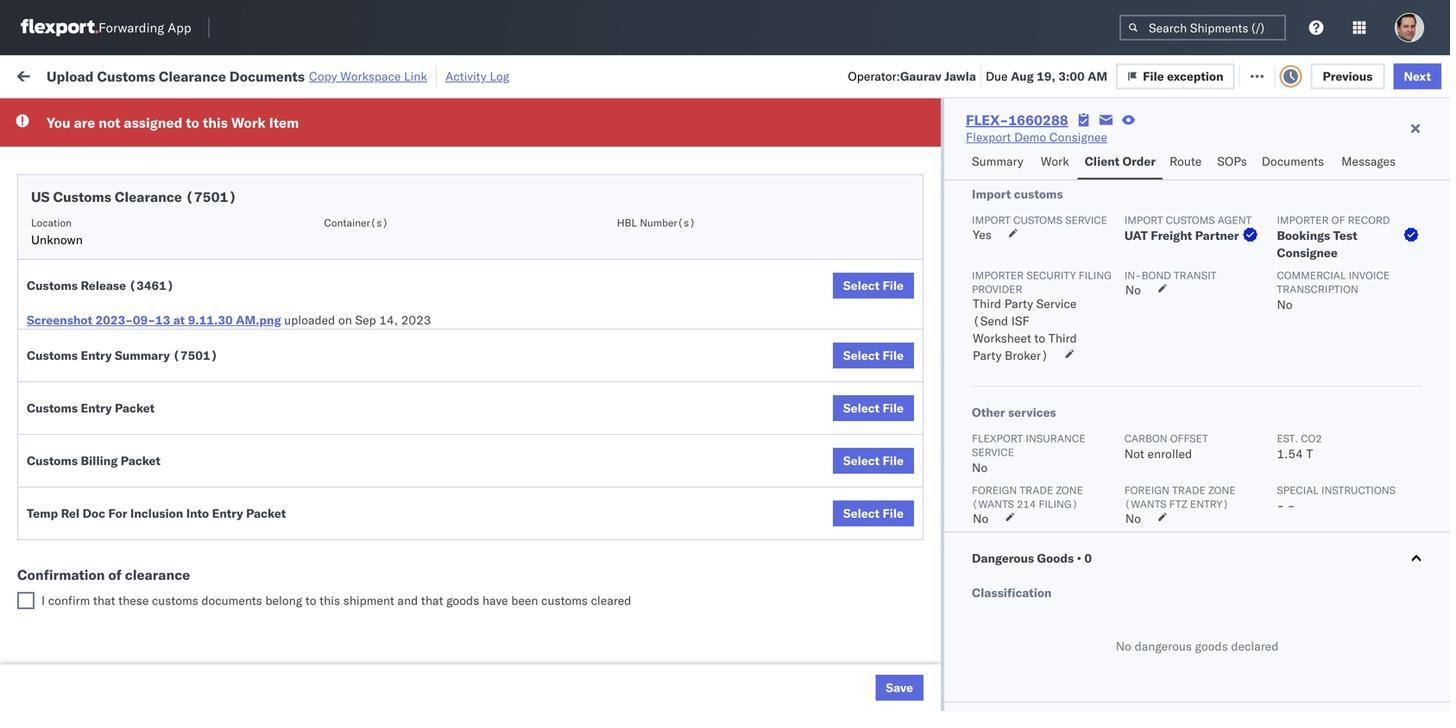 Task type: describe. For each thing, give the bounding box(es) containing it.
assigned
[[124, 114, 183, 131]]

instructions
[[1322, 484, 1396, 497]]

app
[[168, 19, 191, 36]]

bond
[[1142, 269, 1172, 282]]

customs down clearance
[[152, 593, 198, 608]]

778 at risk
[[324, 67, 384, 82]]

2023-
[[95, 313, 133, 328]]

filing)
[[1039, 498, 1079, 511]]

ocean lcl for otter
[[529, 134, 588, 149]]

by:
[[62, 106, 79, 121]]

2023 right the 14,
[[401, 313, 431, 328]]

1 vertical spatial work
[[231, 114, 266, 131]]

hbl
[[617, 216, 637, 229]]

10:30
[[278, 324, 312, 339]]

file for temp rel doc for inclusion into entry packet
[[883, 506, 904, 521]]

2 bicu1234565, demu1232567 from the top
[[1064, 628, 1240, 643]]

2 integration test account - western digital from the top
[[753, 210, 985, 225]]

2 vertical spatial 17,
[[382, 210, 401, 225]]

progress
[[269, 107, 312, 120]]

importer of record
[[1278, 214, 1391, 227]]

i confirm that these customs documents belong to this shipment and that goods have been customs cleared
[[41, 593, 632, 608]]

1 vertical spatial on
[[339, 313, 352, 328]]

:
[[124, 107, 127, 120]]

delivery inside upload proof of delivery link
[[129, 475, 173, 491]]

select for customs entry packet
[[844, 401, 880, 416]]

ca for second confirm pickup from los angeles, ca button from the top of the page
[[40, 408, 56, 423]]

these
[[118, 593, 149, 608]]

customs up location
[[53, 188, 111, 206]]

client name button
[[632, 137, 727, 155]]

upload customs clearance documents button
[[40, 238, 245, 274]]

declared
[[1232, 639, 1279, 654]]

select for temp rel doc for inclusion into entry packet
[[844, 506, 880, 521]]

clearance for upload customs clearance documents copy workspace link
[[159, 68, 226, 85]]

am for 2:59 am est, mar 3, 2023
[[307, 590, 327, 605]]

1 that from the left
[[93, 593, 115, 608]]

1 confirm pickup from los angeles, ca link from the top
[[40, 352, 245, 386]]

2:59 for 2:59 am est, feb 28, 2023
[[278, 514, 304, 529]]

2:59 for 2:59 am est, mar 3, 2023
[[278, 590, 304, 605]]

carbon offset not enrolled
[[1125, 432, 1209, 462]]

2 schedule pickup from los angeles, ca from the top
[[40, 505, 233, 537]]

dangerous goods • 0
[[972, 551, 1092, 566]]

3 1977428 from the top
[[991, 400, 1043, 415]]

pickup for second confirm pickup from los angeles, ca button from the top of the page
[[87, 391, 124, 406]]

of for clearance
[[108, 567, 122, 584]]

flex-1977428 for schedule pickup from los angeles, ca
[[953, 286, 1043, 301]]

foreign trade zone (wants ftz entry)
[[1125, 484, 1236, 511]]

12:00 pm est, feb 25, 2023
[[278, 476, 442, 491]]

0 vertical spatial on
[[430, 67, 443, 82]]

(7501) for customs entry summary (7501)
[[173, 348, 218, 363]]

other services
[[972, 405, 1057, 420]]

2 confirm pickup from los angeles, ca button from the top
[[40, 390, 245, 426]]

operator: gaurav jawla
[[848, 68, 977, 84]]

2023 down deadline button
[[404, 172, 434, 187]]

2:59 am est, mar 3, 2023
[[278, 590, 429, 605]]

1 mawb1234 from the top
[[1176, 172, 1244, 187]]

1 vertical spatial third
[[1049, 331, 1078, 346]]

1988285
[[991, 134, 1043, 149]]

flex-1911466 for 3rd schedule pickup from los angeles, ca button from the top of the page's schedule pickup from los angeles, ca link
[[953, 590, 1043, 605]]

(wants for foreign trade zone (wants ftz entry)
[[1125, 498, 1167, 511]]

flexport for flexport insurance service no
[[972, 432, 1024, 445]]

deadline
[[278, 141, 322, 154]]

select file for temp rel doc for inclusion into entry packet
[[844, 506, 904, 521]]

otter products, llc
[[753, 134, 862, 149]]

10 resize handle column header from the left
[[1420, 134, 1440, 712]]

2 digital from the top
[[950, 210, 985, 225]]

foreign for foreign trade zone (wants 214 filing)
[[972, 484, 1018, 497]]

1 flex-1911408 from the top
[[953, 362, 1043, 377]]

customs entry summary (7501)
[[27, 348, 218, 363]]

Search Work text field
[[871, 62, 1059, 88]]

file for customs billing packet
[[883, 453, 904, 468]]

upload customs clearance documents copy workspace link
[[47, 68, 427, 85]]

messages
[[1342, 154, 1396, 169]]

client order
[[1085, 154, 1156, 169]]

0 vertical spatial party
[[1005, 296, 1034, 311]]

work inside button
[[1041, 154, 1070, 169]]

client for client name
[[641, 141, 669, 154]]

09-
[[133, 313, 155, 328]]

confirm
[[48, 593, 90, 608]]

clearance for upload customs clearance documents
[[134, 239, 189, 254]]

mode button
[[520, 137, 615, 155]]

1 horizontal spatial this
[[320, 593, 340, 608]]

otter for otter products - test account
[[641, 134, 669, 149]]

uat
[[1125, 228, 1148, 243]]

customs left 'billing' on the left of page
[[27, 453, 78, 468]]

pm for upload customs clearance documents
[[307, 248, 326, 263]]

0 vertical spatial goods
[[447, 593, 479, 608]]

2 flex-2001714 from the top
[[953, 210, 1043, 225]]

pm up 3:00 pm est, feb 20, 2023
[[307, 210, 326, 225]]

select file button for customs billing packet
[[833, 448, 915, 474]]

2023 right '20,'
[[404, 248, 434, 263]]

(send
[[973, 313, 1009, 329]]

lcl for otter products - test account
[[567, 134, 588, 149]]

1 bicu1234565, from the top
[[1064, 552, 1149, 567]]

2 that from the left
[[421, 593, 443, 608]]

save
[[886, 681, 914, 696]]

consignee inside 'button'
[[753, 141, 803, 154]]

in-
[[1125, 269, 1142, 282]]

2 vertical spatial packet
[[246, 506, 286, 521]]

my work
[[17, 63, 94, 86]]

0 horizontal spatial third
[[973, 296, 1002, 311]]

upload customs clearance documents link
[[40, 238, 245, 272]]

pm for schedule pickup from los angeles international airport
[[307, 172, 326, 187]]

feb for 10:30 pm est, feb 21, 2023 the schedule delivery appointment link
[[366, 324, 387, 339]]

14,
[[379, 313, 398, 328]]

ocean for honeywell - test account
[[529, 324, 564, 339]]

zone for entry)
[[1209, 484, 1236, 497]]

confirm for 2nd confirm pickup from los angeles, ca button from the bottom of the page
[[40, 353, 84, 368]]

19,
[[1037, 68, 1056, 84]]

clearance
[[125, 567, 190, 584]]

am right 19,
[[1088, 68, 1108, 84]]

you are not assigned to this work item
[[47, 114, 299, 131]]

est, for schedule delivery appointment button associated with 10:30 pm est, feb 21, 2023
[[337, 324, 363, 339]]

pickup for 3rd schedule pickup from los angeles, ca button from the top of the page
[[94, 581, 131, 596]]

1.54
[[1278, 446, 1304, 462]]

2 2001714 from the top
[[991, 210, 1043, 225]]

1 3:30 from the top
[[278, 172, 304, 187]]

customs up :
[[97, 68, 155, 85]]

billing
[[81, 453, 118, 468]]

select file for customs entry packet
[[844, 401, 904, 416]]

order
[[1123, 154, 1156, 169]]

4 appointment from the top
[[141, 665, 212, 681]]

action
[[1392, 67, 1430, 82]]

los left the into
[[163, 505, 182, 520]]

select for customs release (3461)
[[844, 278, 880, 293]]

2 vertical spatial entry
[[212, 506, 243, 521]]

confirmation
[[17, 567, 105, 584]]

2023 right 21,
[[412, 324, 442, 339]]

commercial invoice transcription no
[[1278, 269, 1390, 312]]

demo123
[[1176, 438, 1234, 453]]

schedule pickup from los angeles, ca for schedule pickup from los angeles, ca button for bicu1234565, demu1232567
[[40, 543, 233, 575]]

work,
[[181, 107, 209, 120]]

location
[[31, 216, 72, 229]]

pickup down upload proof of delivery 'button'
[[94, 505, 131, 520]]

1 vertical spatial demu1232567
[[1152, 552, 1240, 567]]

appointment for the schedule delivery appointment link related to 2:59 am est, feb 17, 2023
[[141, 133, 212, 149]]

schedule for schedule pickup from los angeles, ca button for bicu1234565, demu1232567
[[40, 543, 91, 558]]

delivery for 2nd schedule delivery appointment button
[[94, 209, 138, 225]]

demo
[[1015, 130, 1047, 145]]

est, down 12:00 pm est, feb 25, 2023
[[330, 514, 356, 529]]

214
[[1017, 498, 1037, 511]]

into
[[186, 506, 209, 521]]

air for 3:00 pm est, feb 20, 2023
[[529, 248, 544, 263]]

activity log
[[446, 69, 510, 84]]

0
[[1085, 551, 1092, 566]]

1 vertical spatial party
[[973, 348, 1002, 363]]

no down in-
[[1126, 282, 1142, 298]]

1 2001714 from the top
[[991, 172, 1043, 187]]

flexport insurance service no
[[972, 432, 1086, 475]]

2 flex-1911408 from the top
[[953, 438, 1043, 453]]

los for the schedule pickup from los angeles international airport button
[[163, 163, 182, 178]]

clearance for us customs clearance (7501)
[[115, 188, 182, 206]]

workspace
[[340, 69, 401, 84]]

confirm for second confirm pickup from los angeles, ca button from the top of the page
[[40, 391, 84, 406]]

am for 2:59 am est, feb 17, 2023
[[307, 134, 327, 149]]

flexport demo consignee
[[966, 130, 1108, 145]]

1 3:30 pm est, feb 17, 2023 from the top
[[278, 172, 434, 187]]

filtered
[[17, 106, 59, 121]]

1977428 for schedule pickup from los angeles, ca
[[991, 286, 1043, 301]]

no left dangerous
[[1116, 639, 1132, 654]]

1 1911408 from the top
[[991, 362, 1043, 377]]

client for client order
[[1085, 154, 1120, 169]]

container
[[1064, 134, 1110, 147]]

017482927423 for 3:00 pm est, feb 20, 2023
[[1176, 248, 1266, 263]]

not
[[1125, 446, 1145, 462]]

2 3:30 pm est, feb 17, 2023 from the top
[[278, 210, 434, 225]]

products,
[[785, 134, 837, 149]]

flex-1977428 for schedule delivery appointment
[[953, 324, 1043, 339]]

schedule for 2nd schedule delivery appointment button
[[40, 209, 91, 225]]

mbl/mawb numbers button
[[1168, 137, 1366, 155]]

client order button
[[1078, 146, 1163, 180]]

0 vertical spatial demu1232567
[[1064, 438, 1152, 453]]

no left 1919147
[[973, 511, 989, 526]]

item
[[269, 114, 299, 131]]

2 bicu1234565, from the top
[[1064, 628, 1149, 643]]

2023 right 3,
[[399, 590, 429, 605]]

previous
[[1323, 68, 1373, 84]]

t
[[1307, 446, 1314, 462]]

of inside upload proof of delivery link
[[115, 475, 126, 491]]

customs down screenshot
[[27, 348, 78, 363]]

3 resize handle column header from the left
[[499, 134, 520, 712]]

ocean fcl
[[529, 590, 589, 605]]

entry for summary
[[81, 348, 112, 363]]

los for second confirm pickup from los angeles, ca button from the top of the page
[[156, 391, 175, 406]]

feb up 3:00 pm est, feb 20, 2023
[[358, 210, 379, 225]]

9 resize handle column header from the left
[[1363, 134, 1383, 712]]

customs for import customs service
[[1014, 214, 1063, 227]]

4 ca from the top
[[40, 522, 56, 537]]

2 3:30 from the top
[[278, 210, 304, 225]]

ca for schedule pickup from los angeles, ca button for maeu1234567
[[40, 294, 56, 309]]

3 ocean from the top
[[529, 590, 564, 605]]

feb left 28,
[[359, 514, 380, 529]]

foreign for foreign trade zone (wants ftz entry)
[[1125, 484, 1170, 497]]

1 integration test account - western digital from the top
[[753, 172, 985, 187]]

2 1911408 from the top
[[991, 438, 1043, 453]]

resize handle column header for deadline
[[439, 134, 459, 712]]

2 confirm pickup from los angeles, ca link from the top
[[40, 390, 245, 424]]

import customs agent
[[1125, 214, 1252, 227]]

2 schedule delivery appointment button from the top
[[40, 209, 212, 228]]

import for import customs
[[972, 187, 1012, 202]]

2023 right 25,
[[412, 476, 442, 491]]

name
[[671, 141, 699, 154]]

0 vertical spatial at
[[350, 67, 361, 82]]

enrolled
[[1148, 446, 1193, 462]]

release
[[81, 278, 126, 293]]

los for 2nd confirm pickup from los angeles, ca button from the bottom of the page
[[156, 353, 175, 368]]

2 vertical spatial demu1232567
[[1152, 628, 1240, 643]]

filtered by:
[[17, 106, 79, 121]]

(7501) for us customs clearance (7501)
[[186, 188, 237, 206]]

0 horizontal spatial at
[[173, 313, 185, 328]]

invoice
[[1349, 269, 1390, 282]]

blocked,
[[211, 107, 255, 120]]

3 flex-1977428 from the top
[[953, 400, 1043, 415]]

next
[[1404, 68, 1432, 84]]

flexport for flexport demo consignee
[[966, 130, 1012, 145]]

import for import work
[[145, 67, 184, 82]]

consignee button
[[744, 137, 900, 155]]

17, for air
[[382, 172, 401, 187]]

2 horizontal spatial documents
[[1262, 154, 1325, 169]]

customs up customs billing packet
[[27, 401, 78, 416]]

special
[[1278, 484, 1319, 497]]

1 horizontal spatial to
[[306, 593, 317, 608]]

flex id
[[926, 141, 958, 154]]

to inside third party service (send isf worksheet to third party broker)
[[1035, 331, 1046, 346]]

no down foreign trade zone (wants ftz entry)
[[1126, 511, 1142, 526]]

us
[[31, 188, 50, 206]]

25,
[[390, 476, 409, 491]]

flexport. image
[[21, 19, 98, 36]]

pickup for schedule pickup from los angeles, ca button for maeu1234567
[[94, 277, 131, 292]]

from for second confirm pickup from los angeles, ca button from the top of the page
[[127, 391, 153, 406]]

1 digital from the top
[[950, 172, 985, 187]]



Task type: locate. For each thing, give the bounding box(es) containing it.
save button
[[876, 675, 924, 701]]

2 vertical spatial schedule delivery appointment link
[[40, 323, 212, 340]]

1 vertical spatial bicu1234565,
[[1064, 628, 1149, 643]]

1 vertical spatial lcl
[[567, 324, 588, 339]]

1 ocean lcl from the top
[[529, 134, 588, 149]]

on
[[789, 248, 807, 263], [901, 248, 919, 263], [789, 476, 807, 491], [901, 476, 919, 491]]

2 otter from the left
[[753, 134, 782, 149]]

0 horizontal spatial that
[[93, 593, 115, 608]]

0 horizontal spatial 3:00
[[278, 248, 304, 263]]

zone inside foreign trade zone (wants ftz entry)
[[1209, 484, 1236, 497]]

resize handle column header for workitem
[[247, 134, 268, 712]]

0 vertical spatial entry
[[81, 348, 112, 363]]

appointment down us customs clearance (7501) at the top of page
[[141, 209, 212, 225]]

est, for upload proof of delivery 'button'
[[337, 476, 363, 491]]

upload proof of delivery
[[40, 475, 173, 491]]

0 vertical spatial this
[[203, 114, 228, 131]]

i
[[41, 593, 45, 608]]

9 schedule from the top
[[40, 665, 91, 681]]

flexport up summary button
[[966, 130, 1012, 145]]

appointment down you are not assigned to this work item at left
[[141, 133, 212, 149]]

summary down 09-
[[115, 348, 170, 363]]

digital up the yes
[[950, 210, 985, 225]]

1 horizontal spatial 3:00
[[1059, 68, 1085, 84]]

1 vertical spatial service
[[972, 446, 1015, 459]]

2:59 for 2:59 am est, feb 17, 2023
[[278, 134, 304, 149]]

flex-1911466
[[953, 552, 1043, 567], [953, 590, 1043, 605]]

from for the schedule pickup from los angeles international airport button
[[134, 163, 160, 178]]

3 air from the top
[[529, 476, 544, 491]]

0 vertical spatial (7501)
[[186, 188, 237, 206]]

resize handle column header
[[247, 134, 268, 712], [439, 134, 459, 712], [499, 134, 520, 712], [611, 134, 632, 712], [724, 134, 744, 712], [896, 134, 917, 712], [1035, 134, 1055, 712], [1147, 134, 1168, 712], [1363, 134, 1383, 712], [1420, 134, 1440, 712]]

0 vertical spatial bicu1234565,
[[1064, 552, 1149, 567]]

7 schedule from the top
[[40, 543, 91, 558]]

file
[[1157, 67, 1178, 82], [1144, 68, 1165, 84], [883, 278, 904, 293], [883, 348, 904, 363], [883, 401, 904, 416], [883, 453, 904, 468], [883, 506, 904, 521]]

ca for 3rd schedule pickup from los angeles, ca button from the top of the page
[[40, 598, 56, 613]]

confirm pickup from los angeles, ca for 2nd confirm pickup from los angeles, ca link from the top of the page
[[40, 391, 226, 423]]

in
[[257, 107, 267, 120]]

2001714 down the import customs on the top of page
[[991, 210, 1043, 225]]

3 schedule delivery appointment from the top
[[40, 323, 212, 339]]

party down worksheet
[[973, 348, 1002, 363]]

upload inside 'button'
[[40, 475, 79, 491]]

schedule pickup from los angeles, ca link for schedule pickup from los angeles, ca button for maeu1234567
[[40, 276, 245, 310]]

0 horizontal spatial to
[[186, 114, 199, 131]]

schedule pickup from los angeles, ca for schedule pickup from los angeles, ca button for maeu1234567
[[40, 277, 233, 309]]

integration test account - western digital
[[753, 172, 985, 187], [753, 210, 985, 225]]

1 1977428 from the top
[[991, 286, 1043, 301]]

workitem
[[19, 141, 64, 154]]

confirm up customs billing packet
[[40, 391, 84, 406]]

delivery down these
[[94, 665, 138, 681]]

delivery for schedule delivery appointment button related to 2:59 am est, feb 17, 2023
[[94, 133, 138, 149]]

1 flex-1911466 from the top
[[953, 552, 1043, 567]]

from for schedule pickup from los angeles, ca button for maeu1234567
[[134, 277, 160, 292]]

schedule inside schedule pickup from los angeles international airport
[[40, 163, 91, 178]]

2 select from the top
[[844, 348, 880, 363]]

1 flex-1977428 from the top
[[953, 286, 1043, 301]]

delivery down us customs clearance (7501) at the top of page
[[94, 209, 138, 225]]

17, up '20,'
[[382, 210, 401, 225]]

nyku9743990
[[1064, 134, 1149, 149]]

schedule for the schedule pickup from los angeles international airport button
[[40, 163, 91, 178]]

customs entry packet
[[27, 401, 155, 416]]

ca up the customs entry packet
[[40, 370, 56, 385]]

1 horizontal spatial otter
[[753, 134, 782, 149]]

0 vertical spatial service
[[1037, 296, 1077, 311]]

1 maeu1234567 from the top
[[1064, 286, 1151, 301]]

1911466 for 3rd schedule pickup from los angeles, ca button from the top of the page
[[991, 590, 1043, 605]]

est, for schedule delivery appointment button related to 2:59 am est, feb 17, 2023
[[330, 134, 356, 149]]

documents for upload customs clearance documents
[[40, 256, 102, 271]]

3 schedule from the top
[[40, 209, 91, 225]]

importer up provider on the right of the page
[[972, 269, 1024, 282]]

flexport demo consignee link
[[966, 129, 1108, 146]]

am down the "12:00"
[[307, 514, 327, 529]]

est, for the schedule pickup from los angeles international airport button
[[329, 172, 355, 187]]

1 vertical spatial bicu1234565, demu1232567
[[1064, 628, 1240, 643]]

est,
[[330, 134, 356, 149], [329, 172, 355, 187], [329, 210, 355, 225], [329, 248, 355, 263], [337, 324, 363, 339], [337, 476, 363, 491], [330, 514, 356, 529], [330, 590, 356, 605]]

0 vertical spatial clearance
[[159, 68, 226, 85]]

2 select file from the top
[[844, 348, 904, 363]]

account
[[761, 134, 807, 149], [842, 172, 887, 187], [842, 210, 887, 225], [730, 248, 775, 263], [842, 248, 887, 263], [850, 286, 895, 301], [738, 324, 783, 339], [850, 324, 895, 339], [850, 400, 895, 415], [730, 476, 775, 491], [842, 476, 887, 491]]

schedule delivery appointment button down us customs clearance (7501) at the top of page
[[40, 209, 212, 228]]

0 vertical spatial 3:00
[[1059, 68, 1085, 84]]

2:59 down item
[[278, 134, 304, 149]]

Search Shipments (/) text field
[[1120, 15, 1287, 41]]

1 horizontal spatial goods
[[1196, 639, 1229, 654]]

2 schedule pickup from los angeles, ca button from the top
[[40, 542, 245, 578]]

17, down workspace
[[383, 134, 402, 149]]

0 horizontal spatial importer
[[972, 269, 1024, 282]]

0 vertical spatial documents
[[230, 68, 305, 85]]

flex-1919147
[[953, 514, 1043, 529]]

confirm pickup from los angeles, ca link
[[40, 352, 245, 386], [40, 390, 245, 424]]

upload for customs
[[40, 239, 79, 254]]

foreign inside foreign trade zone (wants 214 filing)
[[972, 484, 1018, 497]]

1 2:59 from the top
[[278, 134, 304, 149]]

confirm pickup from los angeles, ca link down customs entry summary (7501)
[[40, 390, 245, 424]]

0 vertical spatial western
[[901, 172, 946, 187]]

los for schedule pickup from los angeles, ca button for maeu1234567
[[163, 277, 182, 292]]

3 schedule pickup from los angeles, ca from the top
[[40, 543, 233, 575]]

2:59 am est, feb 17, 2023
[[278, 134, 435, 149]]

1 horizontal spatial trade
[[1173, 484, 1206, 497]]

los for 3rd schedule pickup from los angeles, ca button from the top of the page
[[163, 581, 182, 596]]

no down transcription
[[1278, 297, 1293, 312]]

2 schedule delivery appointment from the top
[[40, 209, 212, 225]]

2:59 am est, feb 28, 2023
[[278, 514, 435, 529]]

uat freight partner
[[1125, 228, 1240, 243]]

number(s)
[[640, 216, 696, 229]]

sops
[[1218, 154, 1248, 169]]

schedule down proof
[[40, 505, 91, 520]]

2 western from the top
[[901, 210, 946, 225]]

exception
[[1181, 67, 1237, 82], [1168, 68, 1224, 84]]

schedule delivery appointment link for 2:59 am est, feb 17, 2023
[[40, 133, 212, 150]]

bookings
[[1278, 228, 1331, 243], [753, 362, 804, 377], [753, 438, 804, 453], [753, 514, 804, 529], [753, 666, 804, 681]]

schedule delivery appointment down these
[[40, 665, 212, 681]]

flex-1977428
[[953, 286, 1043, 301], [953, 324, 1043, 339], [953, 400, 1043, 415]]

2:59 down the "12:00"
[[278, 514, 304, 529]]

0 vertical spatial 1977428
[[991, 286, 1043, 301]]

flex-1911466 button
[[926, 548, 1047, 572], [926, 548, 1047, 572], [926, 586, 1047, 610], [926, 586, 1047, 610]]

am for 2:59 am est, feb 28, 2023
[[307, 514, 327, 529]]

1 confirm pickup from los angeles, ca from the top
[[40, 353, 226, 385]]

digital down id
[[950, 172, 985, 187]]

1 foreign from the left
[[972, 484, 1018, 497]]

flex-2001714 down flex-1988285
[[953, 172, 1043, 187]]

in-bond transit
[[1125, 269, 1217, 282]]

0 vertical spatial maeu1234567
[[1064, 286, 1151, 301]]

4 select from the top
[[844, 453, 880, 468]]

1 vertical spatial to
[[1035, 331, 1046, 346]]

0 vertical spatial flex-1977428
[[953, 286, 1043, 301]]

flexport inside flexport insurance service no
[[972, 432, 1024, 445]]

1 horizontal spatial that
[[421, 593, 443, 608]]

5 select from the top
[[844, 506, 880, 521]]

5 schedule from the top
[[40, 323, 91, 339]]

service for flexport insurance service no
[[972, 446, 1015, 459]]

1919147
[[991, 514, 1043, 529]]

None checkbox
[[17, 592, 35, 610]]

dangerous
[[1135, 639, 1193, 654]]

1 vertical spatial 2:59
[[278, 514, 304, 529]]

1 schedule pickup from los angeles, ca button from the top
[[40, 276, 245, 312]]

2 ca from the top
[[40, 370, 56, 385]]

0 vertical spatial of
[[1332, 214, 1346, 227]]

0 vertical spatial air
[[529, 172, 544, 187]]

0 vertical spatial upload
[[47, 68, 94, 85]]

numbers inside container numbers
[[1064, 148, 1107, 161]]

ca for 2nd confirm pickup from los angeles, ca button from the bottom of the page
[[40, 370, 56, 385]]

packet for customs billing packet
[[121, 453, 161, 468]]

from
[[134, 163, 160, 178], [134, 277, 160, 292], [127, 353, 153, 368], [127, 391, 153, 406], [134, 505, 160, 520], [134, 543, 160, 558], [134, 581, 160, 596]]

schedule up confirmation
[[40, 543, 91, 558]]

air for 12:00 pm est, feb 25, 2023
[[529, 476, 544, 491]]

packet down customs entry summary (7501)
[[115, 401, 155, 416]]

pickup inside schedule pickup from los angeles international airport
[[94, 163, 131, 178]]

1 horizontal spatial importer
[[1278, 214, 1329, 227]]

1 schedule delivery appointment button from the top
[[40, 133, 212, 152]]

documents for upload customs clearance documents copy workspace link
[[230, 68, 305, 85]]

western
[[901, 172, 946, 187], [901, 210, 946, 225]]

documents button
[[1255, 146, 1335, 180]]

1 vertical spatial documents
[[1262, 154, 1325, 169]]

select for customs billing packet
[[844, 453, 880, 468]]

trade for ftz
[[1173, 484, 1206, 497]]

schedule pickup from los angeles, ca link for schedule pickup from los angeles, ca button for bicu1234565, demu1232567
[[40, 542, 245, 576]]

resize handle column header for mode
[[611, 134, 632, 712]]

bicu1234565, down 'filing)'
[[1064, 552, 1149, 567]]

(wants inside foreign trade zone (wants ftz entry)
[[1125, 498, 1167, 511]]

foreign inside foreign trade zone (wants ftz entry)
[[1125, 484, 1170, 497]]

schedule delivery appointment for 10:30 pm est, feb 21, 2023 the schedule delivery appointment link
[[40, 323, 212, 339]]

1 horizontal spatial summary
[[972, 154, 1024, 169]]

0 vertical spatial ocean lcl
[[529, 134, 588, 149]]

1 select file from the top
[[844, 278, 904, 293]]

link
[[404, 69, 427, 84]]

(wants up flex-1919147
[[972, 498, 1015, 511]]

1911466 for schedule pickup from los angeles, ca button for bicu1234565, demu1232567
[[991, 552, 1043, 567]]

17,
[[383, 134, 402, 149], [382, 172, 401, 187], [382, 210, 401, 225]]

0 vertical spatial summary
[[972, 154, 1024, 169]]

0 vertical spatial confirm pickup from los angeles, ca
[[40, 353, 226, 385]]

1 vertical spatial entry
[[81, 401, 112, 416]]

1 schedule pickup from los angeles, ca link from the top
[[40, 276, 245, 310]]

5 select file button from the top
[[833, 501, 915, 527]]

from up clearance
[[134, 543, 160, 558]]

los down customs entry summary (7501)
[[156, 391, 175, 406]]

ca down confirmation
[[40, 598, 56, 613]]

4 schedule delivery appointment from the top
[[40, 665, 212, 681]]

0 vertical spatial 2001714
[[991, 172, 1043, 187]]

1977428 up the broker)
[[991, 324, 1043, 339]]

1 horizontal spatial zone
[[1209, 484, 1236, 497]]

1 vertical spatial summary
[[115, 348, 170, 363]]

1 horizontal spatial foreign
[[1125, 484, 1170, 497]]

client name
[[641, 141, 699, 154]]

due aug 19, 3:00 am
[[986, 68, 1108, 84]]

file for customs entry summary (7501)
[[883, 348, 904, 363]]

0 vertical spatial to
[[186, 114, 199, 131]]

importer inside importer security filing provider
[[972, 269, 1024, 282]]

2 maeu1234567 from the top
[[1064, 324, 1151, 339]]

1 western from the top
[[901, 172, 946, 187]]

8 resize handle column header from the left
[[1147, 134, 1168, 712]]

3 appointment from the top
[[141, 323, 212, 339]]

1 zone from the left
[[1056, 484, 1084, 497]]

1 horizontal spatial numbers
[[1239, 141, 1282, 154]]

importer for importer security filing provider
[[972, 269, 1024, 282]]

flex-1977428 up (send
[[953, 286, 1043, 301]]

service inside flexport insurance service no
[[972, 446, 1015, 459]]

resize handle column header for flex id
[[1035, 134, 1055, 712]]

3 select file from the top
[[844, 401, 904, 416]]

pickup up confirmation of clearance
[[94, 543, 131, 558]]

flex-1988285
[[953, 134, 1043, 149]]

appointment down these
[[141, 665, 212, 681]]

3 ca from the top
[[40, 408, 56, 423]]

1 vertical spatial 1911466
[[991, 590, 1043, 605]]

import up the yes
[[972, 214, 1011, 227]]

1 select file button from the top
[[833, 273, 915, 299]]

2 horizontal spatial work
[[1041, 154, 1070, 169]]

goods right --
[[1196, 639, 1229, 654]]

2 flex-1977428 from the top
[[953, 324, 1043, 339]]

import up uat
[[1125, 214, 1164, 227]]

not
[[99, 114, 120, 131]]

no inside flexport insurance service no
[[972, 460, 988, 475]]

1 horizontal spatial at
[[350, 67, 361, 82]]

6 schedule from the top
[[40, 505, 91, 520]]

0 vertical spatial 3:30
[[278, 172, 304, 187]]

3 schedule pickup from los angeles, ca button from the top
[[40, 580, 245, 616]]

1 flex-2001714 from the top
[[953, 172, 1043, 187]]

0 horizontal spatial client
[[641, 141, 669, 154]]

3 schedule pickup from los angeles, ca link from the top
[[40, 542, 245, 576]]

schedule pickup from los angeles, ca for 3rd schedule pickup from los angeles, ca button from the top of the page
[[40, 581, 233, 613]]

2 ocean lcl from the top
[[529, 324, 588, 339]]

0 vertical spatial 2:59
[[278, 134, 304, 149]]

documents
[[201, 593, 262, 608]]

am right belong at the bottom left of page
[[307, 590, 327, 605]]

est, up 3:00 pm est, feb 20, 2023
[[329, 210, 355, 225]]

1 vertical spatial upload
[[40, 239, 79, 254]]

1 vertical spatial flex-2001714
[[953, 210, 1043, 225]]

sops button
[[1211, 146, 1255, 180]]

4 schedule pickup from los angeles, ca link from the top
[[40, 580, 245, 614]]

1 ca from the top
[[40, 294, 56, 309]]

upload customs clearance documents
[[40, 239, 189, 271]]

2 vertical spatial clearance
[[134, 239, 189, 254]]

2023 left snooze
[[405, 134, 435, 149]]

customs up screenshot
[[27, 278, 78, 293]]

1 vertical spatial ocean lcl
[[529, 324, 588, 339]]

container numbers button
[[1055, 130, 1150, 161]]

0 vertical spatial bicu1234565, demu1232567
[[1064, 552, 1240, 567]]

zone up 'filing)'
[[1056, 484, 1084, 497]]

entry right the into
[[212, 506, 243, 521]]

party up isf
[[1005, 296, 1034, 311]]

1911466 down the dangerous
[[991, 590, 1043, 605]]

service inside third party service (send isf worksheet to third party broker)
[[1037, 296, 1077, 311]]

1 schedule pickup from los angeles, ca from the top
[[40, 277, 233, 309]]

dangerous
[[972, 551, 1035, 566]]

0 vertical spatial 017482927423
[[1176, 248, 1266, 263]]

4 select file from the top
[[844, 453, 904, 468]]

from down 09-
[[127, 353, 153, 368]]

flex-1988285 button
[[926, 130, 1047, 154], [926, 130, 1047, 154]]

fcl
[[567, 590, 589, 605]]

4 select file button from the top
[[833, 448, 915, 474]]

trade inside foreign trade zone (wants 214 filing)
[[1020, 484, 1054, 497]]

1 vertical spatial mawb1234
[[1176, 210, 1244, 225]]

0 vertical spatial flexport
[[966, 130, 1012, 145]]

entry)
[[1191, 498, 1229, 511]]

pickup down upload customs clearance documents
[[94, 277, 131, 292]]

pm for schedule delivery appointment
[[315, 324, 334, 339]]

upload
[[47, 68, 94, 85], [40, 239, 79, 254], [40, 475, 79, 491]]

customs right 'been'
[[542, 593, 588, 608]]

3:00 pm est, feb 20, 2023
[[278, 248, 434, 263]]

select file button for customs entry packet
[[833, 396, 915, 421]]

otter left products,
[[753, 134, 782, 149]]

confirm pickup from los angeles, ca down customs entry summary (7501)
[[40, 391, 226, 423]]

1 vertical spatial digital
[[950, 210, 985, 225]]

clearance inside upload customs clearance documents
[[134, 239, 189, 254]]

schedule pickup from los angeles international airport button
[[40, 162, 245, 198]]

778
[[324, 67, 347, 82]]

zone up entry)
[[1209, 484, 1236, 497]]

transcription
[[1278, 283, 1359, 296]]

confirm down screenshot
[[40, 353, 84, 368]]

flex-2001714 up the yes
[[953, 210, 1043, 225]]

1 vertical spatial 2001714
[[991, 210, 1043, 225]]

2 017482927423 from the top
[[1176, 476, 1266, 491]]

1 ocean from the top
[[529, 134, 564, 149]]

2 mawb1234 from the top
[[1176, 210, 1244, 225]]

confirm pickup from los angeles, ca link down 09-
[[40, 352, 245, 386]]

6 resize handle column header from the left
[[896, 134, 917, 712]]

2 schedule pickup from los angeles, ca link from the top
[[40, 504, 245, 538]]

schedule down you
[[40, 133, 91, 149]]

maeu1234567 for schedule pickup from los angeles, ca
[[1064, 286, 1151, 301]]

1 vertical spatial 3:30 pm est, feb 17, 2023
[[278, 210, 434, 225]]

5 resize handle column header from the left
[[724, 134, 744, 712]]

2 vertical spatial flex-1977428
[[953, 400, 1043, 415]]

numbers for mbl/mawb numbers
[[1239, 141, 1282, 154]]

2023 right 28,
[[405, 514, 435, 529]]

customs inside upload customs clearance documents
[[82, 239, 131, 254]]

1977428 up isf
[[991, 286, 1043, 301]]

017482927423 up entry)
[[1176, 476, 1266, 491]]

0 vertical spatial schedule delivery appointment link
[[40, 133, 212, 150]]

0 horizontal spatial this
[[203, 114, 228, 131]]

select file for customs release (3461)
[[844, 278, 904, 293]]

services
[[1009, 405, 1057, 420]]

3,
[[385, 590, 396, 605]]

schedule delivery appointment button for 2:59 am est, feb 17, 2023
[[40, 133, 212, 152]]

1 vertical spatial 1911408
[[991, 438, 1043, 453]]

0 horizontal spatial on
[[339, 313, 352, 328]]

no inside commercial invoice transcription no
[[1278, 297, 1293, 312]]

2 (wants from the left
[[1125, 498, 1167, 511]]

0 vertical spatial schedule delivery appointment button
[[40, 133, 212, 152]]

schedule pickup from los angeles, ca link for 3rd schedule pickup from los angeles, ca button from the top of the page
[[40, 580, 245, 614]]

1 vertical spatial packet
[[121, 453, 161, 468]]

summary button
[[966, 146, 1034, 180]]

1 confirm pickup from los angeles, ca button from the top
[[40, 352, 245, 388]]

delivery up customs entry summary (7501)
[[94, 323, 138, 339]]

1 vertical spatial 3:30
[[278, 210, 304, 225]]

1 vertical spatial goods
[[1196, 639, 1229, 654]]

los inside schedule pickup from los angeles international airport
[[163, 163, 182, 178]]

pm for upload proof of delivery
[[315, 476, 334, 491]]

summary inside button
[[972, 154, 1024, 169]]

from inside schedule pickup from los angeles international airport
[[134, 163, 160, 178]]

screenshot
[[27, 313, 92, 328]]

0 vertical spatial confirm
[[40, 353, 84, 368]]

numbers inside mbl/mawb numbers button
[[1239, 141, 1282, 154]]

1 resize handle column header from the left
[[247, 134, 268, 712]]

bookings test consignee
[[1278, 228, 1358, 260], [753, 362, 891, 377], [753, 438, 891, 453], [753, 514, 891, 529], [753, 666, 891, 681]]

1 confirm from the top
[[40, 353, 84, 368]]

previous button
[[1311, 63, 1385, 89]]

2 1911466 from the top
[[991, 590, 1043, 605]]

confirm pickup from los angeles, ca for second confirm pickup from los angeles, ca link from the bottom of the page
[[40, 353, 226, 385]]

upload up rel
[[40, 475, 79, 491]]

2 ocean from the top
[[529, 324, 564, 339]]

schedule delivery appointment for the schedule delivery appointment link related to 2:59 am est, feb 17, 2023
[[40, 133, 212, 149]]

customs release (3461)
[[27, 278, 174, 293]]

select file for customs entry summary (7501)
[[844, 348, 904, 363]]

1 schedule delivery appointment from the top
[[40, 133, 212, 149]]

2023
[[405, 134, 435, 149], [404, 172, 434, 187], [404, 210, 434, 225], [404, 248, 434, 263], [401, 313, 431, 328], [412, 324, 442, 339], [412, 476, 442, 491], [405, 514, 435, 529], [399, 590, 429, 605]]

of left record
[[1332, 214, 1346, 227]]

4 schedule pickup from los angeles, ca from the top
[[40, 581, 233, 613]]

to right for
[[186, 114, 199, 131]]

jawla
[[945, 68, 977, 84]]

id
[[948, 141, 958, 154]]

work inside "button"
[[187, 67, 218, 82]]

batch
[[1355, 67, 1389, 82]]

21,
[[390, 324, 409, 339]]

select file for customs billing packet
[[844, 453, 904, 468]]

1 vertical spatial western
[[901, 210, 946, 225]]

for
[[164, 107, 179, 120]]

delivery for schedule delivery appointment button associated with 10:30 pm est, feb 21, 2023
[[94, 323, 138, 339]]

message
[[231, 67, 280, 82]]

1911408 down other services
[[991, 438, 1043, 453]]

3 2:59 from the top
[[278, 590, 304, 605]]

upload down location
[[40, 239, 79, 254]]

feb for upload customs clearance documents link
[[358, 248, 379, 263]]

1 bicu1234565, demu1232567 from the top
[[1064, 552, 1240, 567]]

schedule up screenshot
[[40, 277, 91, 292]]

entry down 2023-
[[81, 348, 112, 363]]

pickup up airport on the left top
[[94, 163, 131, 178]]

017482927423 for 12:00 pm est, feb 25, 2023
[[1176, 476, 1266, 491]]

from up airport on the left top
[[134, 163, 160, 178]]

from for schedule pickup from los angeles, ca button for bicu1234565, demu1232567
[[134, 543, 160, 558]]

4 schedule from the top
[[40, 277, 91, 292]]

(wants left ftz
[[1125, 498, 1167, 511]]

2 2:59 from the top
[[278, 514, 304, 529]]

schedule up international
[[40, 163, 91, 178]]

of for record
[[1332, 214, 1346, 227]]

pickup for schedule pickup from los angeles, ca button for bicu1234565, demu1232567
[[94, 543, 131, 558]]

2 zone from the left
[[1209, 484, 1236, 497]]

2 vertical spatial 2:59
[[278, 590, 304, 605]]

schedule for schedule delivery appointment button associated with 10:30 pm est, feb 21, 2023
[[40, 323, 91, 339]]

1 1911466 from the top
[[991, 552, 1043, 567]]

8 schedule from the top
[[40, 581, 91, 596]]

service
[[1066, 214, 1108, 227]]

0 vertical spatial mawb1234
[[1176, 172, 1244, 187]]

delivery
[[94, 133, 138, 149], [94, 209, 138, 225], [94, 323, 138, 339], [129, 475, 173, 491], [94, 665, 138, 681]]

feb left 25,
[[366, 476, 387, 491]]

mar
[[359, 590, 382, 605]]

products
[[672, 134, 721, 149]]

from right 'for'
[[134, 505, 160, 520]]

0 horizontal spatial numbers
[[1064, 148, 1107, 161]]

1 vertical spatial this
[[320, 593, 340, 608]]

confirm pickup from los angeles, ca button down 09-
[[40, 352, 245, 388]]

documents up the in
[[230, 68, 305, 85]]

1660288
[[1009, 111, 1069, 129]]

from for 2nd confirm pickup from los angeles, ca button from the bottom of the page
[[127, 353, 153, 368]]

1 vertical spatial flex-1911466
[[953, 590, 1043, 605]]

ftz
[[1170, 498, 1188, 511]]

3 select file button from the top
[[833, 396, 915, 421]]

1 vertical spatial 1977428
[[991, 324, 1043, 339]]

third party service (send isf worksheet to third party broker)
[[973, 296, 1078, 363]]

air for 3:30 pm est, feb 17, 2023
[[529, 172, 544, 187]]

3:00 right 19,
[[1059, 68, 1085, 84]]

est, for 3rd schedule pickup from los angeles, ca button from the top of the page
[[330, 590, 356, 605]]

2 vertical spatial to
[[306, 593, 317, 608]]

0 vertical spatial lcl
[[567, 134, 588, 149]]

schedule delivery appointment
[[40, 133, 212, 149], [40, 209, 212, 225], [40, 323, 212, 339], [40, 665, 212, 681]]

select file button
[[833, 273, 915, 299], [833, 343, 915, 369], [833, 396, 915, 421], [833, 448, 915, 474], [833, 501, 915, 527]]

flex-1911466 for schedule pickup from los angeles, ca link related to schedule pickup from los angeles, ca button for bicu1234565, demu1232567
[[953, 552, 1043, 567]]

select file button for temp rel doc for inclusion into entry packet
[[833, 501, 915, 527]]

client
[[641, 141, 669, 154], [1085, 154, 1120, 169]]

2 air from the top
[[529, 248, 544, 263]]

0 horizontal spatial work
[[187, 67, 218, 82]]

select file button for customs release (3461)
[[833, 273, 915, 299]]

2 flex-1911466 from the top
[[953, 590, 1043, 605]]

2 schedule delivery appointment link from the top
[[40, 209, 212, 226]]

at right 13
[[173, 313, 185, 328]]

schedule delivery appointment for second the schedule delivery appointment link from the top of the page
[[40, 209, 212, 225]]

am down progress
[[307, 134, 327, 149]]

10:30 pm est, feb 21, 2023
[[278, 324, 442, 339]]

1911466
[[991, 552, 1043, 567], [991, 590, 1043, 605]]

from down temp rel doc for inclusion into entry packet
[[134, 581, 160, 596]]

0 vertical spatial packet
[[115, 401, 155, 416]]

flex-1660288 link
[[966, 111, 1069, 129]]

goods
[[447, 593, 479, 608], [1196, 639, 1229, 654]]

pickup right confirm
[[94, 581, 131, 596]]

2023 right container(s)
[[404, 210, 434, 225]]

hbl number(s)
[[617, 216, 696, 229]]

schedule pickup from los angeles, ca button for maeu1234567
[[40, 276, 245, 312]]

feb for upload proof of delivery link
[[366, 476, 387, 491]]

(7501) down 9.11.30
[[173, 348, 218, 363]]

est, for upload customs clearance documents button
[[329, 248, 355, 263]]

17, for ocean lcl
[[383, 134, 402, 149]]

0 vertical spatial confirm pickup from los angeles, ca button
[[40, 352, 245, 388]]

13
[[155, 313, 170, 328]]

select for customs entry summary (7501)
[[844, 348, 880, 363]]

1 schedule delivery appointment link from the top
[[40, 133, 212, 150]]

1 vertical spatial clearance
[[115, 188, 182, 206]]

1 vertical spatial integration test account - western digital
[[753, 210, 985, 225]]

documents inside upload customs clearance documents
[[40, 256, 102, 271]]

2 select file button from the top
[[833, 343, 915, 369]]

ca up customs billing packet
[[40, 408, 56, 423]]

1 horizontal spatial (wants
[[1125, 498, 1167, 511]]

2 foreign from the left
[[1125, 484, 1170, 497]]

zone inside foreign trade zone (wants 214 filing)
[[1056, 484, 1084, 497]]

service up flex-2150210
[[972, 446, 1015, 459]]

1 horizontal spatial work
[[231, 114, 266, 131]]

trade inside foreign trade zone (wants ftz entry)
[[1173, 484, 1206, 497]]

2 confirm from the top
[[40, 391, 84, 406]]

ca
[[40, 294, 56, 309], [40, 370, 56, 385], [40, 408, 56, 423], [40, 522, 56, 537], [40, 560, 56, 575], [40, 598, 56, 613]]

airport
[[113, 180, 151, 195]]

to
[[186, 114, 199, 131], [1035, 331, 1046, 346], [306, 593, 317, 608]]

provider
[[972, 283, 1023, 296]]

file for customs release (3461)
[[883, 278, 904, 293]]

that right and
[[421, 593, 443, 608]]

upload for proof
[[40, 475, 79, 491]]

0 horizontal spatial (wants
[[972, 498, 1015, 511]]

(wants inside foreign trade zone (wants 214 filing)
[[972, 498, 1015, 511]]

resize handle column header for consignee
[[896, 134, 917, 712]]

ocean lcl for honeywell
[[529, 324, 588, 339]]

schedule delivery appointment button for 10:30 pm est, feb 21, 2023
[[40, 323, 212, 342]]

schedule delivery appointment link up customs entry summary (7501)
[[40, 323, 212, 340]]

service for third party service (send isf worksheet to third party broker)
[[1037, 296, 1077, 311]]

0 vertical spatial 1911466
[[991, 552, 1043, 567]]

flex-1977428 up flexport insurance service no
[[953, 400, 1043, 415]]

otter for otter products, llc
[[753, 134, 782, 149]]

confirm
[[40, 353, 84, 368], [40, 391, 84, 406]]

2 resize handle column header from the left
[[439, 134, 459, 712]]

freight
[[1151, 228, 1193, 243]]

packet for customs entry packet
[[115, 401, 155, 416]]

0 vertical spatial digital
[[950, 172, 985, 187]]

pickup for the schedule pickup from los angeles international airport button
[[94, 163, 131, 178]]

2 vertical spatial schedule pickup from los angeles, ca button
[[40, 580, 245, 616]]

1911408
[[991, 362, 1043, 377], [991, 438, 1043, 453]]

1 lcl from the top
[[567, 134, 588, 149]]

2 vertical spatial ocean
[[529, 590, 564, 605]]

import inside "button"
[[145, 67, 184, 82]]

2 appointment from the top
[[141, 209, 212, 225]]

schedule for schedule delivery appointment button related to 2:59 am est, feb 17, 2023
[[40, 133, 91, 149]]

feb for the schedule delivery appointment link related to 2:59 am est, feb 17, 2023
[[359, 134, 380, 149]]

schedule delivery appointment up customs entry summary (7501)
[[40, 323, 212, 339]]

1 vertical spatial schedule pickup from los angeles, ca button
[[40, 542, 245, 578]]

est, up the 2:59 am est, feb 28, 2023
[[337, 476, 363, 491]]

packet up upload proof of delivery
[[121, 453, 161, 468]]

3:30 pm est, feb 17, 2023
[[278, 172, 434, 187], [278, 210, 434, 225]]

upload inside upload customs clearance documents
[[40, 239, 79, 254]]

trade for 214
[[1020, 484, 1054, 497]]

1911466 up classification
[[991, 552, 1043, 567]]



Task type: vqa. For each thing, say whether or not it's contained in the screenshot.
the Upload Customs Clearance Documents related to 2nd Upload Customs Clearance Documents LINK from the bottom of the page
no



